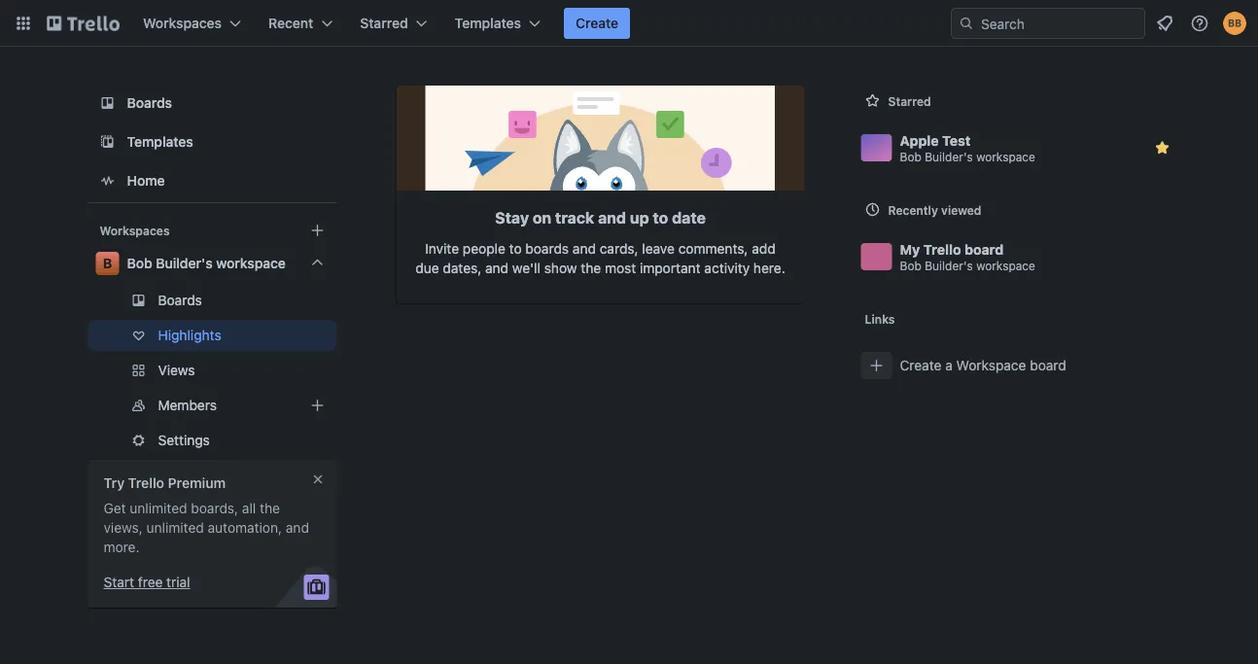 Task type: vqa. For each thing, say whether or not it's contained in the screenshot.
YOU'RE
no



Task type: locate. For each thing, give the bounding box(es) containing it.
starred
[[360, 15, 408, 31], [889, 94, 932, 108]]

workspaces
[[143, 15, 222, 31], [100, 224, 170, 237]]

0 horizontal spatial the
[[260, 501, 280, 517]]

0 horizontal spatial board
[[965, 241, 1004, 257]]

start
[[104, 574, 134, 591]]

boards link for home
[[88, 86, 337, 121]]

automation,
[[208, 520, 282, 536]]

0 vertical spatial workspaces
[[143, 15, 222, 31]]

views link
[[88, 355, 337, 386]]

trello right try in the bottom of the page
[[128, 475, 164, 491]]

stay
[[495, 209, 529, 227]]

create a workspace board button
[[854, 342, 1186, 389]]

templates link
[[88, 125, 337, 160]]

builder's
[[925, 150, 974, 164], [156, 255, 213, 271], [925, 259, 974, 273]]

workspace up viewed
[[977, 150, 1036, 164]]

settings link
[[88, 425, 337, 456]]

show
[[545, 260, 577, 276]]

and inside try trello premium get unlimited boards, all the views, unlimited automation, and more.
[[286, 520, 309, 536]]

create a workspace board
[[900, 358, 1067, 374]]

recent button
[[257, 8, 345, 39]]

try
[[104, 475, 125, 491]]

1 horizontal spatial trello
[[924, 241, 962, 257]]

starred button
[[349, 8, 439, 39]]

1 horizontal spatial to
[[653, 209, 669, 227]]

starred inside popup button
[[360, 15, 408, 31]]

and up show
[[573, 241, 596, 257]]

workspace
[[977, 150, 1036, 164], [216, 255, 286, 271], [977, 259, 1036, 273]]

activity
[[705, 260, 750, 276]]

to up we'll
[[509, 241, 522, 257]]

bob
[[900, 150, 922, 164], [127, 255, 152, 271], [900, 259, 922, 273]]

1 vertical spatial boards link
[[88, 285, 337, 316]]

trello inside try trello premium get unlimited boards, all the views, unlimited automation, and more.
[[128, 475, 164, 491]]

start free trial
[[104, 574, 190, 591]]

template board image
[[96, 130, 119, 154]]

1 boards link from the top
[[88, 86, 337, 121]]

home
[[127, 173, 165, 189]]

add image
[[306, 394, 329, 417]]

boards right board icon
[[127, 95, 172, 111]]

free
[[138, 574, 163, 591]]

unlimited down boards,
[[146, 520, 204, 536]]

bob down apple on the right of page
[[900, 150, 922, 164]]

0 horizontal spatial to
[[509, 241, 522, 257]]

create button
[[564, 8, 631, 39]]

starred right recent dropdown button
[[360, 15, 408, 31]]

workspace up 'highlights' link
[[216, 255, 286, 271]]

stay on track and up to date
[[495, 209, 706, 227]]

trello right 'my'
[[924, 241, 962, 257]]

due
[[416, 260, 439, 276]]

Search field
[[975, 9, 1145, 38]]

boards link
[[88, 86, 337, 121], [88, 285, 337, 316]]

trello for unlimited
[[128, 475, 164, 491]]

trial
[[167, 574, 190, 591]]

apple
[[900, 132, 939, 148]]

0 vertical spatial starred
[[360, 15, 408, 31]]

invite
[[425, 241, 459, 257]]

1 vertical spatial board
[[1031, 358, 1067, 374]]

1 vertical spatial trello
[[128, 475, 164, 491]]

bob down 'my'
[[900, 259, 922, 273]]

boards up highlights at left
[[158, 292, 202, 308]]

board inside "my trello board bob builder's workspace"
[[965, 241, 1004, 257]]

comments,
[[679, 241, 749, 257]]

apple test bob builder's workspace
[[900, 132, 1036, 164]]

1 vertical spatial unlimited
[[146, 520, 204, 536]]

0 vertical spatial templates
[[455, 15, 521, 31]]

boards
[[127, 95, 172, 111], [158, 292, 202, 308]]

trello
[[924, 241, 962, 257], [128, 475, 164, 491]]

board inside 'button'
[[1031, 358, 1067, 374]]

trello for builder's
[[924, 241, 962, 257]]

0 vertical spatial trello
[[924, 241, 962, 257]]

the
[[581, 260, 601, 276], [260, 501, 280, 517]]

1 horizontal spatial board
[[1031, 358, 1067, 374]]

1 vertical spatial boards
[[158, 292, 202, 308]]

templates button
[[443, 8, 553, 39]]

0 vertical spatial boards
[[127, 95, 172, 111]]

and left the up
[[598, 209, 627, 227]]

builder's down test on the top right of the page
[[925, 150, 974, 164]]

workspace inside apple test bob builder's workspace
[[977, 150, 1036, 164]]

board down viewed
[[965, 241, 1004, 257]]

test
[[943, 132, 971, 148]]

1 vertical spatial create
[[900, 358, 942, 374]]

0 vertical spatial boards link
[[88, 86, 337, 121]]

board
[[965, 241, 1004, 257], [1031, 358, 1067, 374]]

create inside "button"
[[576, 15, 619, 31]]

create for create
[[576, 15, 619, 31]]

create inside 'button'
[[900, 358, 942, 374]]

we'll
[[513, 260, 541, 276]]

board right workspace
[[1031, 358, 1067, 374]]

start free trial button
[[104, 573, 190, 592]]

1 vertical spatial starred
[[889, 94, 932, 108]]

trello inside "my trello board bob builder's workspace"
[[924, 241, 962, 257]]

0 vertical spatial board
[[965, 241, 1004, 257]]

bob builder's workspace
[[127, 255, 286, 271]]

important
[[640, 260, 701, 276]]

and down people on the top
[[486, 260, 509, 276]]

0 vertical spatial create
[[576, 15, 619, 31]]

1 vertical spatial templates
[[127, 134, 193, 150]]

workspace down viewed
[[977, 259, 1036, 273]]

open information menu image
[[1191, 14, 1210, 33]]

builder's down viewed
[[925, 259, 974, 273]]

0 vertical spatial the
[[581, 260, 601, 276]]

0 horizontal spatial trello
[[128, 475, 164, 491]]

viewed
[[942, 203, 982, 217]]

unlimited up views,
[[130, 501, 187, 517]]

templates right "starred" popup button
[[455, 15, 521, 31]]

the left most
[[581, 260, 601, 276]]

1 vertical spatial to
[[509, 241, 522, 257]]

cards,
[[600, 241, 639, 257]]

starred up apple on the right of page
[[889, 94, 932, 108]]

and
[[598, 209, 627, 227], [573, 241, 596, 257], [486, 260, 509, 276], [286, 520, 309, 536]]

to right the up
[[653, 209, 669, 227]]

highlights
[[158, 327, 221, 343]]

views,
[[104, 520, 143, 536]]

my trello board bob builder's workspace
[[900, 241, 1036, 273]]

0 horizontal spatial create
[[576, 15, 619, 31]]

templates up home
[[127, 134, 193, 150]]

boards for home
[[127, 95, 172, 111]]

1 horizontal spatial create
[[900, 358, 942, 374]]

most
[[605, 260, 636, 276]]

home image
[[96, 169, 119, 193]]

unlimited
[[130, 501, 187, 517], [146, 520, 204, 536]]

0 vertical spatial to
[[653, 209, 669, 227]]

1 horizontal spatial starred
[[889, 94, 932, 108]]

2 boards link from the top
[[88, 285, 337, 316]]

boards link up 'highlights' link
[[88, 285, 337, 316]]

0 horizontal spatial starred
[[360, 15, 408, 31]]

1 vertical spatial the
[[260, 501, 280, 517]]

and right automation,
[[286, 520, 309, 536]]

1 horizontal spatial the
[[581, 260, 601, 276]]

templates
[[455, 15, 521, 31], [127, 134, 193, 150]]

builder's inside "my trello board bob builder's workspace"
[[925, 259, 974, 273]]

boards link up templates link
[[88, 86, 337, 121]]

to
[[653, 209, 669, 227], [509, 241, 522, 257]]

create
[[576, 15, 619, 31], [900, 358, 942, 374]]

the right all in the bottom left of the page
[[260, 501, 280, 517]]

bob builder (bobbuilder40) image
[[1224, 12, 1247, 35]]

create a workspace image
[[306, 219, 329, 242]]

boards
[[526, 241, 569, 257]]

1 horizontal spatial templates
[[455, 15, 521, 31]]

my
[[900, 241, 921, 257]]



Task type: describe. For each thing, give the bounding box(es) containing it.
a
[[946, 358, 953, 374]]

bob inside "my trello board bob builder's workspace"
[[900, 259, 922, 273]]

builder's inside apple test bob builder's workspace
[[925, 150, 974, 164]]

date
[[672, 209, 706, 227]]

add
[[752, 241, 776, 257]]

boards for views
[[158, 292, 202, 308]]

0 vertical spatial unlimited
[[130, 501, 187, 517]]

recent
[[269, 15, 314, 31]]

bob inside apple test bob builder's workspace
[[900, 150, 922, 164]]

invite people to boards and cards, leave comments, add due dates, and we'll show the most important activity here.
[[416, 241, 786, 276]]

members link
[[88, 390, 337, 421]]

search image
[[959, 16, 975, 31]]

all
[[242, 501, 256, 517]]

workspace
[[957, 358, 1027, 374]]

create for create a workspace board
[[900, 358, 942, 374]]

0 horizontal spatial templates
[[127, 134, 193, 150]]

b
[[103, 255, 112, 271]]

boards link for views
[[88, 285, 337, 316]]

workspaces button
[[131, 8, 253, 39]]

click to unstar apple test. it will be removed from your starred list. image
[[1153, 138, 1173, 158]]

back to home image
[[47, 8, 120, 39]]

settings
[[158, 432, 210, 448]]

the inside invite people to boards and cards, leave comments, add due dates, and we'll show the most important activity here.
[[581, 260, 601, 276]]

people
[[463, 241, 506, 257]]

bob right b
[[127, 255, 152, 271]]

recently viewed
[[889, 203, 982, 217]]

dates,
[[443, 260, 482, 276]]

recently
[[889, 203, 939, 217]]

links
[[865, 312, 895, 326]]

up
[[630, 209, 650, 227]]

highlights link
[[88, 320, 337, 351]]

home link
[[88, 163, 337, 198]]

1 vertical spatial workspaces
[[100, 224, 170, 237]]

views
[[158, 362, 195, 378]]

try trello premium get unlimited boards, all the views, unlimited automation, and more.
[[104, 475, 309, 556]]

track
[[555, 209, 595, 227]]

premium
[[168, 475, 226, 491]]

switch to… image
[[14, 14, 33, 33]]

members
[[158, 397, 217, 413]]

workspace inside "my trello board bob builder's workspace"
[[977, 259, 1036, 273]]

more.
[[104, 539, 140, 556]]

the inside try trello premium get unlimited boards, all the views, unlimited automation, and more.
[[260, 501, 280, 517]]

to inside invite people to boards and cards, leave comments, add due dates, and we'll show the most important activity here.
[[509, 241, 522, 257]]

0 notifications image
[[1154, 12, 1177, 35]]

workspaces inside dropdown button
[[143, 15, 222, 31]]

on
[[533, 209, 552, 227]]

board image
[[96, 91, 119, 115]]

leave
[[642, 241, 675, 257]]

boards,
[[191, 501, 238, 517]]

builder's up highlights at left
[[156, 255, 213, 271]]

templates inside popup button
[[455, 15, 521, 31]]

here.
[[754, 260, 786, 276]]

get
[[104, 501, 126, 517]]

primary element
[[0, 0, 1259, 47]]



